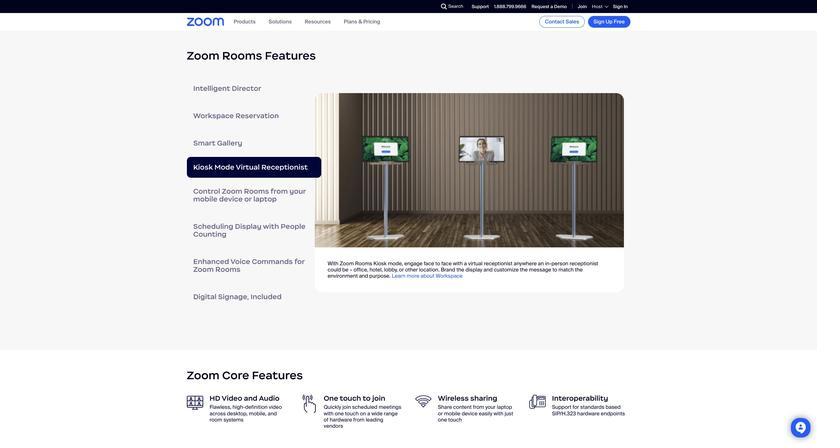 Task type: locate. For each thing, give the bounding box(es) containing it.
search
[[448, 3, 463, 9]]

the left message
[[520, 267, 528, 274]]

support down interoperability
[[552, 405, 571, 411]]

tab list
[[187, 75, 321, 311]]

to
[[435, 261, 440, 267], [553, 267, 557, 274], [363, 395, 371, 404]]

device up display
[[219, 195, 243, 204]]

standards
[[580, 405, 604, 411]]

with left just
[[494, 411, 503, 418]]

features for zoom core features
[[252, 369, 303, 383]]

0 horizontal spatial mobile
[[193, 195, 217, 204]]

or for control
[[244, 195, 252, 204]]

1 vertical spatial workspace
[[436, 273, 463, 280]]

1 vertical spatial features
[[252, 369, 303, 383]]

0 vertical spatial join
[[372, 395, 385, 404]]

sign left in
[[613, 4, 623, 9]]

across
[[210, 411, 226, 418]]

hardware inside interoperability support for standards based sip/h.323 hardware endpoints
[[577, 411, 600, 418]]

person
[[552, 261, 568, 267]]

receptionist right person
[[570, 261, 598, 267]]

0 vertical spatial kiosk
[[193, 163, 213, 172]]

the right match
[[575, 267, 583, 274]]

customize
[[494, 267, 519, 274]]

hardware right the of
[[330, 417, 352, 424]]

1 horizontal spatial from
[[353, 417, 365, 424]]

and right the display
[[484, 267, 493, 274]]

easily
[[479, 411, 492, 418]]

1 horizontal spatial one
[[438, 417, 447, 424]]

1.888.799.9666
[[494, 4, 526, 9]]

0 horizontal spatial for
[[295, 258, 305, 266]]

2 horizontal spatial to
[[553, 267, 557, 274]]

0 horizontal spatial face
[[424, 261, 434, 267]]

0 horizontal spatial from
[[271, 187, 288, 196]]

or left other
[[399, 267, 404, 274]]

sign up free
[[594, 18, 625, 25]]

engage
[[404, 261, 423, 267]]

0 horizontal spatial device
[[219, 195, 243, 204]]

sign for sign up free
[[594, 18, 605, 25]]

0 vertical spatial sign
[[613, 4, 623, 9]]

features for zoom rooms features
[[265, 48, 316, 63]]

for inside interoperability support for standards based sip/h.323 hardware endpoints
[[573, 405, 579, 411]]

anywhere
[[514, 261, 537, 267]]

2 vertical spatial or
[[438, 411, 443, 418]]

join
[[372, 395, 385, 404], [342, 405, 351, 411]]

laptop right the easily
[[497, 405, 512, 411]]

workspace reservation button
[[187, 102, 321, 130]]

free
[[614, 18, 625, 25]]

with up vendors
[[324, 411, 333, 418]]

1 vertical spatial your
[[485, 405, 496, 411]]

workspace
[[193, 112, 234, 120], [436, 273, 463, 280]]

or inside control zoom rooms from your mobile device or laptop
[[244, 195, 252, 204]]

host button
[[592, 4, 608, 9]]

digital signage, included
[[193, 293, 282, 302]]

0 vertical spatial or
[[244, 195, 252, 204]]

in-
[[545, 261, 552, 267]]

1 vertical spatial kiosk
[[373, 261, 387, 267]]

mobile inside control zoom rooms from your mobile device or laptop
[[193, 195, 217, 204]]

for down interoperability
[[573, 405, 579, 411]]

face right the location.
[[441, 261, 452, 267]]

or inside wireless sharing share content from your laptop or mobile device easily with just one touch
[[438, 411, 443, 418]]

with
[[328, 261, 338, 267]]

learn
[[392, 273, 406, 280]]

sign
[[613, 4, 623, 9], [594, 18, 605, 25]]

the right brand on the right
[[456, 267, 464, 274]]

mobile inside wireless sharing share content from your laptop or mobile device easily with just one touch
[[444, 411, 460, 418]]

1 horizontal spatial workspace
[[436, 273, 463, 280]]

1 horizontal spatial join
[[372, 395, 385, 404]]

from inside control zoom rooms from your mobile device or laptop
[[271, 187, 288, 196]]

1 vertical spatial support
[[552, 405, 571, 411]]

1 horizontal spatial kiosk
[[373, 261, 387, 267]]

1 horizontal spatial device
[[462, 411, 478, 418]]

None search field
[[417, 1, 442, 12]]

1 horizontal spatial a
[[464, 261, 467, 267]]

hardware inside one touch to join quickly join scheduled meetings with one touch on a wide range of hardware from leading vendors
[[330, 417, 352, 424]]

2 vertical spatial a
[[367, 411, 370, 418]]

support
[[472, 4, 489, 9], [552, 405, 571, 411]]

1 horizontal spatial hardware
[[577, 411, 600, 418]]

with inside one touch to join quickly join scheduled meetings with one touch on a wide range of hardware from leading vendors
[[324, 411, 333, 418]]

for
[[295, 258, 305, 266], [573, 405, 579, 411]]

video
[[269, 405, 282, 411]]

wireless sharing share content from your laptop or mobile device easily with just one touch
[[438, 395, 513, 424]]

solutions button
[[269, 18, 292, 25]]

from down scheduled
[[353, 417, 365, 424]]

or down wireless
[[438, 411, 443, 418]]

a left demo at the right top of page
[[550, 4, 553, 9]]

other
[[405, 267, 418, 274]]

with
[[263, 222, 279, 231], [453, 261, 463, 267], [324, 411, 333, 418], [494, 411, 503, 418]]

0 horizontal spatial the
[[456, 267, 464, 274]]

wide
[[371, 411, 383, 418]]

from down receptionist at the top of the page
[[271, 187, 288, 196]]

2 horizontal spatial or
[[438, 411, 443, 418]]

1 horizontal spatial mobile
[[444, 411, 460, 418]]

touch
[[340, 395, 361, 404], [345, 411, 359, 418], [448, 417, 462, 424]]

0 vertical spatial for
[[295, 258, 305, 266]]

one inside one touch to join quickly join scheduled meetings with one touch on a wide range of hardware from leading vendors
[[335, 411, 344, 418]]

share
[[438, 405, 452, 411]]

your down sharing
[[485, 405, 496, 411]]

scheduling display with people counting
[[193, 222, 306, 239]]

receptionist right virtual
[[484, 261, 513, 267]]

solutions
[[269, 18, 292, 25]]

or for wireless
[[438, 411, 443, 418]]

with inside with zoom rooms kiosk mode, engage face to face with a virtual receptionist anywhere an in-person receptionist could be – office, hotel, lobby, or other location. brand the display and customize the message to match the environment and purpose.
[[453, 261, 463, 267]]

0 vertical spatial workspace
[[193, 112, 234, 120]]

search image
[[441, 4, 447, 9], [441, 4, 447, 9]]

2 horizontal spatial the
[[575, 267, 583, 274]]

director
[[232, 84, 261, 93]]

0 horizontal spatial workspace
[[193, 112, 234, 120]]

0 horizontal spatial one
[[335, 411, 344, 418]]

face
[[424, 261, 434, 267], [441, 261, 452, 267]]

0 vertical spatial from
[[271, 187, 288, 196]]

virtual
[[236, 163, 260, 172]]

1 horizontal spatial the
[[520, 267, 528, 274]]

sign left up
[[594, 18, 605, 25]]

0 horizontal spatial hardware
[[330, 417, 352, 424]]

laptop
[[253, 195, 277, 204], [497, 405, 512, 411]]

1 horizontal spatial or
[[399, 267, 404, 274]]

1 horizontal spatial laptop
[[497, 405, 512, 411]]

0 vertical spatial laptop
[[253, 195, 277, 204]]

0 horizontal spatial laptop
[[253, 195, 277, 204]]

2 vertical spatial from
[[353, 417, 365, 424]]

device left the easily
[[462, 411, 478, 418]]

display
[[466, 267, 482, 274]]

1 receptionist from the left
[[484, 261, 513, 267]]

video
[[222, 395, 242, 404]]

digital
[[193, 293, 217, 302]]

definition
[[245, 405, 268, 411]]

mobile down wireless
[[444, 411, 460, 418]]

and right mobile,
[[268, 411, 277, 418]]

tabbed carousel element
[[187, 75, 630, 311]]

to left brand on the right
[[435, 261, 440, 267]]

1 horizontal spatial support
[[552, 405, 571, 411]]

rooms
[[222, 48, 262, 63], [244, 187, 269, 196], [355, 261, 372, 267], [215, 266, 240, 274]]

virtual
[[468, 261, 483, 267]]

for right commands
[[295, 258, 305, 266]]

scheduling
[[193, 222, 233, 231]]

0 horizontal spatial to
[[363, 395, 371, 404]]

smart gallery
[[193, 139, 242, 148]]

from down sharing
[[473, 405, 484, 411]]

1 horizontal spatial sign
[[613, 4, 623, 9]]

receptionist
[[484, 261, 513, 267], [570, 261, 598, 267]]

kiosk up purpose.
[[373, 261, 387, 267]]

0 vertical spatial features
[[265, 48, 316, 63]]

2 face from the left
[[441, 261, 452, 267]]

or
[[244, 195, 252, 204], [399, 267, 404, 274], [438, 411, 443, 418]]

a left virtual
[[464, 261, 467, 267]]

hd
[[210, 395, 220, 404]]

face up about
[[424, 261, 434, 267]]

smart gallery button
[[187, 130, 321, 157]]

your inside control zoom rooms from your mobile device or laptop
[[290, 187, 306, 196]]

1 horizontal spatial face
[[441, 261, 452, 267]]

mobile up scheduling
[[193, 195, 217, 204]]

1 vertical spatial for
[[573, 405, 579, 411]]

1 vertical spatial a
[[464, 261, 467, 267]]

one up vendors
[[335, 411, 344, 418]]

1 vertical spatial mobile
[[444, 411, 460, 418]]

0 vertical spatial device
[[219, 195, 243, 204]]

host
[[592, 4, 603, 9]]

location.
[[419, 267, 440, 274]]

touch up scheduled
[[340, 395, 361, 404]]

zoom inside control zoom rooms from your mobile device or laptop
[[222, 187, 242, 196]]

2 horizontal spatial from
[[473, 405, 484, 411]]

1 horizontal spatial for
[[573, 405, 579, 411]]

1 horizontal spatial receptionist
[[570, 261, 598, 267]]

rooms inside control zoom rooms from your mobile device or laptop
[[244, 187, 269, 196]]

intelligent director
[[193, 84, 261, 93]]

1 vertical spatial sign
[[594, 18, 605, 25]]

lobby,
[[384, 267, 398, 274]]

from
[[271, 187, 288, 196], [473, 405, 484, 411], [353, 417, 365, 424]]

plans & pricing link
[[344, 18, 380, 25]]

control zoom rooms from your mobile device or laptop button
[[187, 178, 321, 213]]

workspace right about
[[436, 273, 463, 280]]

with left the display
[[453, 261, 463, 267]]

to up scheduled
[[363, 395, 371, 404]]

scheduled
[[352, 405, 377, 411]]

control
[[193, 187, 220, 196]]

touch down "content" in the right of the page
[[448, 417, 462, 424]]

support right search
[[472, 4, 489, 9]]

hardware down interoperability
[[577, 411, 600, 418]]

0 vertical spatial a
[[550, 4, 553, 9]]

contact sales link
[[539, 16, 585, 28]]

1 horizontal spatial your
[[485, 405, 496, 411]]

rooms inside with zoom rooms kiosk mode, engage face to face with a virtual receptionist anywhere an in-person receptionist could be – office, hotel, lobby, or other location. brand the display and customize the message to match the environment and purpose.
[[355, 261, 372, 267]]

0 horizontal spatial receptionist
[[484, 261, 513, 267]]

1 vertical spatial laptop
[[497, 405, 512, 411]]

room
[[210, 417, 222, 424]]

a right on
[[367, 411, 370, 418]]

signage,
[[218, 293, 249, 302]]

one
[[335, 411, 344, 418], [438, 417, 447, 424]]

one down the share
[[438, 417, 447, 424]]

0 horizontal spatial or
[[244, 195, 252, 204]]

the
[[456, 267, 464, 274], [520, 267, 528, 274], [575, 267, 583, 274]]

0 horizontal spatial a
[[367, 411, 370, 418]]

wireless sharing image
[[415, 395, 431, 409]]

1 vertical spatial device
[[462, 411, 478, 418]]

0 horizontal spatial your
[[290, 187, 306, 196]]

with left the people
[[263, 222, 279, 231]]

your down receptionist at the top of the page
[[290, 187, 306, 196]]

vendors
[[324, 423, 343, 430]]

environment
[[328, 273, 358, 280]]

request a demo
[[532, 4, 567, 9]]

and
[[484, 267, 493, 274], [359, 273, 368, 280], [244, 395, 257, 404], [268, 411, 277, 418]]

1 vertical spatial or
[[399, 267, 404, 274]]

or inside with zoom rooms kiosk mode, engage face to face with a virtual receptionist anywhere an in-person receptionist could be – office, hotel, lobby, or other location. brand the display and customize the message to match the environment and purpose.
[[399, 267, 404, 274]]

join up meetings
[[372, 395, 385, 404]]

enhanced
[[193, 258, 229, 266]]

laptop up display
[[253, 195, 277, 204]]

sign in link
[[613, 4, 628, 9]]

1 vertical spatial from
[[473, 405, 484, 411]]

workspace down intelligent at the top left
[[193, 112, 234, 120]]

0 vertical spatial your
[[290, 187, 306, 196]]

0 vertical spatial mobile
[[193, 195, 217, 204]]

0 horizontal spatial kiosk
[[193, 163, 213, 172]]

zoom inside with zoom rooms kiosk mode, engage face to face with a virtual receptionist anywhere an in-person receptionist could be – office, hotel, lobby, or other location. brand the display and customize the message to match the environment and purpose.
[[340, 261, 354, 267]]

kiosk left mode
[[193, 163, 213, 172]]

0 horizontal spatial sign
[[594, 18, 605, 25]]

mode
[[214, 163, 234, 172]]

smart
[[193, 139, 215, 148]]

intelligent
[[193, 84, 230, 93]]

rooms inside enhanced voice commands for zoom rooms
[[215, 266, 240, 274]]

join right quickly
[[342, 405, 351, 411]]

1 vertical spatial join
[[342, 405, 351, 411]]

or up display
[[244, 195, 252, 204]]

in
[[624, 4, 628, 9]]

one touch to join quickly join scheduled meetings with one touch on a wide range of hardware from leading vendors
[[324, 395, 401, 430]]

to right in-
[[553, 267, 557, 274]]

0 horizontal spatial support
[[472, 4, 489, 9]]

workspace inside button
[[193, 112, 234, 120]]



Task type: vqa. For each thing, say whether or not it's contained in the screenshot.
the location.
yes



Task type: describe. For each thing, give the bounding box(es) containing it.
about
[[421, 273, 434, 280]]

interoperability support for standards based sip/h.323 hardware endpoints
[[552, 395, 625, 418]]

and right – at bottom left
[[359, 273, 368, 280]]

commands
[[252, 258, 293, 266]]

endpoints
[[601, 411, 625, 418]]

demo
[[554, 4, 567, 9]]

meetings
[[379, 405, 401, 411]]

laptop inside control zoom rooms from your mobile device or laptop
[[253, 195, 277, 204]]

contact sales
[[545, 18, 579, 25]]

to inside one touch to join quickly join scheduled meetings with one touch on a wide range of hardware from leading vendors
[[363, 395, 371, 404]]

touch left on
[[345, 411, 359, 418]]

hotel,
[[370, 267, 383, 274]]

learn more about workspace link
[[392, 273, 463, 280]]

control zoom rooms from your mobile device or laptop
[[193, 187, 306, 204]]

audio
[[259, 395, 280, 404]]

plans & pricing
[[344, 18, 380, 25]]

included
[[251, 293, 282, 302]]

receptionist
[[261, 163, 308, 172]]

and up definition
[[244, 395, 257, 404]]

tab list containing intelligent director
[[187, 75, 321, 311]]

counting
[[193, 230, 227, 239]]

support inside interoperability support for standards based sip/h.323 hardware endpoints
[[552, 405, 571, 411]]

join link
[[578, 4, 587, 9]]

more
[[407, 273, 419, 280]]

1 the from the left
[[456, 267, 464, 274]]

interoperability
[[552, 395, 608, 404]]

telephone image
[[529, 395, 546, 410]]

a inside one touch to join quickly join scheduled meetings with one touch on a wide range of hardware from leading vendors
[[367, 411, 370, 418]]

content
[[453, 405, 472, 411]]

high-
[[233, 405, 245, 411]]

resources button
[[305, 18, 331, 25]]

from inside wireless sharing share content from your laptop or mobile device easily with just one touch
[[473, 405, 484, 411]]

finger tapping icon image
[[301, 395, 317, 414]]

1 horizontal spatial to
[[435, 261, 440, 267]]

sign for sign in
[[613, 4, 623, 9]]

sales
[[566, 18, 579, 25]]

plans
[[344, 18, 357, 25]]

touch inside wireless sharing share content from your laptop or mobile device easily with just one touch
[[448, 417, 462, 424]]

three standing kiosks with ipads image
[[315, 93, 624, 248]]

device inside control zoom rooms from your mobile device or laptop
[[219, 195, 243, 204]]

just
[[505, 411, 513, 418]]

up
[[606, 18, 613, 25]]

digital signage, included button
[[187, 284, 321, 311]]

your inside wireless sharing share content from your laptop or mobile device easily with just one touch
[[485, 405, 496, 411]]

resources
[[305, 18, 331, 25]]

flawless,
[[210, 405, 231, 411]]

people
[[281, 222, 306, 231]]

mobile,
[[249, 411, 266, 418]]

a inside with zoom rooms kiosk mode, engage face to face with a virtual receptionist anywhere an in-person receptionist could be – office, hotel, lobby, or other location. brand the display and customize the message to match the environment and purpose.
[[464, 261, 467, 267]]

0 horizontal spatial join
[[342, 405, 351, 411]]

products button
[[234, 18, 256, 25]]

3 the from the left
[[575, 267, 583, 274]]

workspace inside card label element
[[436, 273, 463, 280]]

one inside wireless sharing share content from your laptop or mobile device easily with just one touch
[[438, 417, 447, 424]]

sign up free link
[[588, 16, 630, 28]]

hd video and audio flawless, high-definition video across desktop, mobile, and room systems
[[210, 395, 282, 424]]

could
[[328, 267, 341, 274]]

2 receptionist from the left
[[570, 261, 598, 267]]

–
[[350, 267, 352, 274]]

request a demo link
[[532, 4, 567, 9]]

kiosk mode virtual receptionist
[[193, 163, 308, 172]]

mode,
[[388, 261, 403, 267]]

pricing
[[363, 18, 380, 25]]

for inside enhanced voice commands for zoom rooms
[[295, 258, 305, 266]]

zoom rooms features
[[187, 48, 316, 63]]

be
[[342, 267, 348, 274]]

with inside scheduling display with people counting
[[263, 222, 279, 231]]

kiosk mode virtual receptionist group
[[315, 93, 624, 293]]

products
[[234, 18, 256, 25]]

voice
[[231, 258, 250, 266]]

brand
[[441, 267, 455, 274]]

four people on a computer screen image
[[187, 395, 203, 412]]

zoom core features
[[187, 369, 303, 383]]

with inside wireless sharing share content from your laptop or mobile device easily with just one touch
[[494, 411, 503, 418]]

2 the from the left
[[520, 267, 528, 274]]

kiosk mode virtual receptionist button
[[187, 157, 321, 178]]

intelligent director button
[[187, 75, 321, 102]]

match
[[559, 267, 574, 274]]

2 horizontal spatial a
[[550, 4, 553, 9]]

on
[[360, 411, 366, 418]]

systems
[[224, 417, 244, 424]]

one
[[324, 395, 338, 404]]

1.888.799.9666 link
[[494, 4, 526, 9]]

from inside one touch to join quickly join scheduled meetings with one touch on a wide range of hardware from leading vendors
[[353, 417, 365, 424]]

laptop inside wireless sharing share content from your laptop or mobile device easily with just one touch
[[497, 405, 512, 411]]

sip/h.323
[[552, 411, 576, 418]]

zoom inside enhanced voice commands for zoom rooms
[[193, 266, 214, 274]]

sharing
[[470, 395, 497, 404]]

support link
[[472, 4, 489, 9]]

sign in
[[613, 4, 628, 9]]

office,
[[354, 267, 368, 274]]

purpose.
[[369, 273, 391, 280]]

1 face from the left
[[424, 261, 434, 267]]

device inside wireless sharing share content from your laptop or mobile device easily with just one touch
[[462, 411, 478, 418]]

display
[[235, 222, 261, 231]]

scheduling display with people counting button
[[187, 213, 321, 249]]

kiosk inside with zoom rooms kiosk mode, engage face to face with a virtual receptionist anywhere an in-person receptionist could be – office, hotel, lobby, or other location. brand the display and customize the message to match the environment and purpose.
[[373, 261, 387, 267]]

quickly
[[324, 405, 341, 411]]

with zoom rooms kiosk mode, engage face to face with a virtual receptionist anywhere an in-person receptionist could be – office, hotel, lobby, or other location. brand the display and customize the message to match the environment and purpose.
[[328, 261, 598, 280]]

card label element
[[315, 93, 624, 293]]

an
[[538, 261, 544, 267]]

reservation
[[236, 112, 279, 120]]

kiosk inside kiosk mode virtual receptionist button
[[193, 163, 213, 172]]

learn more about workspace
[[392, 273, 463, 280]]

0 vertical spatial support
[[472, 4, 489, 9]]

zoom logo image
[[187, 18, 224, 26]]



